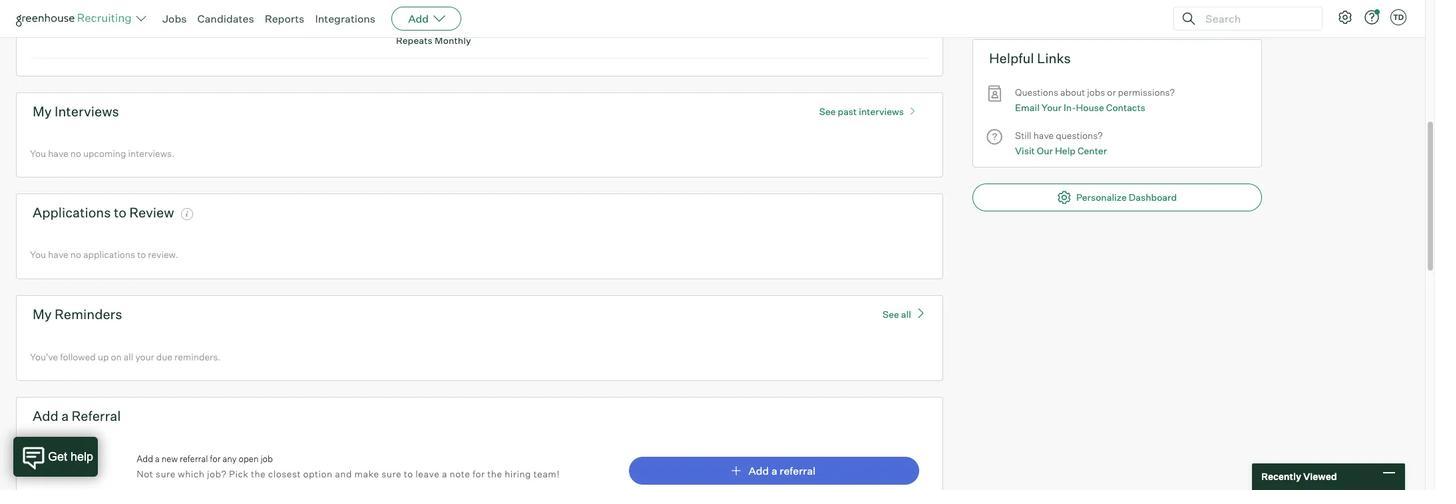 Task type: vqa. For each thing, say whether or not it's contained in the screenshot.
Add popup button
yes



Task type: describe. For each thing, give the bounding box(es) containing it.
not
[[137, 469, 153, 480]]

referral
[[72, 408, 121, 425]]

reports link
[[265, 12, 305, 25]]

review.
[[148, 249, 178, 261]]

see for my reminders
[[883, 309, 900, 320]]

my reminders
[[33, 306, 122, 323]]

a for referral
[[61, 408, 69, 425]]

applications
[[33, 205, 111, 221]]

left
[[438, 19, 454, 32]]

reports
[[265, 12, 305, 25]]

0
[[845, 26, 852, 38]]

viewed
[[1304, 472, 1338, 483]]

helpful links
[[990, 50, 1071, 67]]

personalize dashboard
[[1077, 192, 1177, 203]]

personalize
[[1077, 192, 1127, 203]]

have for upcoming
[[48, 148, 68, 159]]

pick
[[229, 469, 249, 480]]

hiring
[[505, 469, 531, 480]]

our
[[1037, 145, 1053, 156]]

all inside see all link
[[902, 309, 912, 320]]

a for new
[[155, 454, 160, 465]]

you have no upcoming interviews.
[[30, 148, 175, 159]]

greenhouse recruiting image
[[16, 11, 136, 27]]

my for my reminders
[[33, 306, 52, 323]]

due
[[156, 351, 172, 363]]

visit our help center link
[[1016, 144, 1107, 158]]

questions?
[[1056, 130, 1103, 141]]

permissions?
[[1118, 87, 1175, 98]]

review
[[129, 205, 174, 221]]

questions
[[1016, 87, 1059, 98]]

referral inside button
[[780, 465, 816, 478]]

referral inside add a new referral for any open job not sure which job? pick the closest option and make sure to leave a note for the hiring team!
[[180, 454, 208, 465]]

jobs link
[[162, 12, 187, 25]]

integrations link
[[315, 12, 376, 25]]

you for you have no upcoming interviews.
[[30, 148, 46, 159]]

see for my interviews
[[820, 106, 836, 117]]

1 the from the left
[[251, 469, 266, 480]]

see all link
[[883, 307, 927, 320]]

1 vertical spatial for
[[473, 469, 485, 480]]

links
[[1037, 50, 1071, 67]]

you've
[[30, 351, 58, 363]]

td
[[1394, 13, 1405, 22]]

monthly
[[435, 34, 471, 46]]

center
[[1078, 145, 1107, 156]]

td button
[[1391, 9, 1407, 25]]

interviews
[[55, 103, 119, 120]]

visit
[[1016, 145, 1035, 156]]

configure image
[[1338, 9, 1354, 25]]

add for add a new referral for any open job not sure which job? pick the closest option and make sure to leave a note for the hiring team!
[[137, 454, 153, 465]]

interviews.
[[128, 148, 175, 159]]

2 the from the left
[[488, 469, 503, 480]]

td button
[[1388, 7, 1410, 28]]

any
[[223, 454, 237, 465]]

add a referral link
[[629, 457, 920, 485]]

see past interviews
[[820, 106, 904, 117]]

in-
[[1064, 102, 1076, 113]]

recently
[[1262, 472, 1302, 483]]

reminders
[[55, 306, 122, 323]]

add a referral button
[[629, 457, 920, 485]]

candidates link
[[197, 12, 254, 25]]

candidates
[[66, 26, 125, 39]]

questions about jobs or permissions? email your in-house contacts
[[1016, 87, 1175, 113]]

make
[[355, 469, 379, 480]]

applications
[[83, 249, 135, 261]]

1 vertical spatial to
[[137, 249, 146, 261]]

add a referral
[[749, 465, 816, 478]]

dashboard
[[1129, 192, 1177, 203]]

jobs
[[162, 12, 187, 25]]

see past interviews link
[[813, 100, 927, 117]]

your
[[1042, 102, 1062, 113]]

and
[[335, 469, 352, 480]]

0 horizontal spatial for
[[210, 454, 221, 465]]

contacts
[[1107, 102, 1146, 113]]

still have questions? visit our help center
[[1016, 130, 1107, 156]]

reminders.
[[175, 351, 221, 363]]

open
[[239, 454, 259, 465]]

days
[[412, 19, 436, 32]]

no for upcoming
[[70, 148, 81, 159]]

candidates
[[197, 12, 254, 25]]

upcoming
[[83, 148, 126, 159]]



Task type: locate. For each thing, give the bounding box(es) containing it.
about
[[1061, 87, 1086, 98]]

repeats
[[396, 34, 433, 46]]

you've followed up on all your due reminders.
[[30, 351, 221, 363]]

sure
[[156, 469, 176, 480], [382, 469, 402, 480]]

your
[[135, 351, 154, 363]]

0 vertical spatial have
[[1034, 130, 1054, 141]]

1 horizontal spatial for
[[473, 469, 485, 480]]

my interviews
[[33, 103, 119, 120]]

0 vertical spatial no
[[70, 148, 81, 159]]

all
[[902, 309, 912, 320], [124, 351, 133, 363]]

a for referral
[[772, 465, 778, 478]]

new
[[162, 454, 178, 465]]

29 days left repeats monthly
[[396, 19, 471, 46]]

which
[[178, 469, 205, 480]]

1 no from the top
[[70, 148, 81, 159]]

no left applications
[[70, 249, 81, 261]]

hire
[[33, 26, 55, 39]]

email your in-house contacts link
[[1016, 100, 1146, 115]]

add for add a referral
[[33, 408, 58, 425]]

a inside button
[[772, 465, 778, 478]]

add a referral
[[33, 408, 121, 425]]

personalize dashboard link
[[973, 184, 1263, 212]]

job?
[[207, 469, 227, 480]]

1 horizontal spatial see
[[883, 309, 900, 320]]

1 horizontal spatial all
[[902, 309, 912, 320]]

1 vertical spatial have
[[48, 148, 68, 159]]

add inside add a new referral for any open job not sure which job? pick the closest option and make sure to leave a note for the hiring team!
[[137, 454, 153, 465]]

1 vertical spatial all
[[124, 351, 133, 363]]

0 horizontal spatial all
[[124, 351, 133, 363]]

1 horizontal spatial to
[[137, 249, 146, 261]]

job
[[261, 454, 273, 465]]

the
[[251, 469, 266, 480], [488, 469, 503, 480]]

0 vertical spatial for
[[210, 454, 221, 465]]

to left review.
[[137, 249, 146, 261]]

0 vertical spatial to
[[114, 205, 126, 221]]

3
[[57, 26, 64, 39], [864, 26, 870, 38]]

0 vertical spatial my
[[33, 103, 52, 120]]

note
[[450, 469, 470, 480]]

0 horizontal spatial 3
[[57, 26, 64, 39]]

0 vertical spatial you
[[30, 148, 46, 159]]

followed
[[60, 351, 96, 363]]

interviews
[[859, 106, 904, 117]]

email
[[1016, 102, 1040, 113]]

you down applications
[[30, 249, 46, 261]]

option
[[303, 469, 333, 480]]

no left upcoming
[[70, 148, 81, 159]]

add button
[[392, 7, 462, 31]]

to left leave
[[404, 469, 413, 480]]

0 vertical spatial all
[[902, 309, 912, 320]]

0 horizontal spatial the
[[251, 469, 266, 480]]

to
[[114, 205, 126, 221], [137, 249, 146, 261], [404, 469, 413, 480]]

Search text field
[[1203, 9, 1311, 28]]

29
[[396, 19, 409, 32]]

1 horizontal spatial sure
[[382, 469, 402, 480]]

help
[[1055, 145, 1076, 156]]

3 right hire
[[57, 26, 64, 39]]

1 you from the top
[[30, 148, 46, 159]]

3 right of
[[864, 26, 870, 38]]

sure right make
[[382, 469, 402, 480]]

1 horizontal spatial the
[[488, 469, 503, 480]]

2 no from the top
[[70, 249, 81, 261]]

have inside the still have questions? visit our help center
[[1034, 130, 1054, 141]]

have for visit
[[1034, 130, 1054, 141]]

have down applications
[[48, 249, 68, 261]]

add for add a referral
[[749, 465, 769, 478]]

no for applications
[[70, 249, 81, 261]]

1 vertical spatial see
[[883, 309, 900, 320]]

team!
[[534, 469, 560, 480]]

1 my from the top
[[33, 103, 52, 120]]

up
[[98, 351, 109, 363]]

my left interviews
[[33, 103, 52, 120]]

for
[[210, 454, 221, 465], [473, 469, 485, 480]]

jobs
[[1088, 87, 1106, 98]]

have down my interviews
[[48, 148, 68, 159]]

my
[[33, 103, 52, 120], [33, 306, 52, 323]]

2 horizontal spatial to
[[404, 469, 413, 480]]

0 horizontal spatial referral
[[180, 454, 208, 465]]

1 vertical spatial my
[[33, 306, 52, 323]]

2 vertical spatial have
[[48, 249, 68, 261]]

2 my from the top
[[33, 306, 52, 323]]

you for you have no applications to review.
[[30, 249, 46, 261]]

2 vertical spatial to
[[404, 469, 413, 480]]

0 horizontal spatial see
[[820, 106, 836, 117]]

2 sure from the left
[[382, 469, 402, 480]]

applications to review
[[33, 205, 174, 221]]

on
[[111, 351, 122, 363]]

the down job
[[251, 469, 266, 480]]

add for add
[[408, 12, 429, 25]]

(0%)
[[872, 26, 894, 38]]

for right note
[[473, 469, 485, 480]]

2 you from the top
[[30, 249, 46, 261]]

for left any
[[210, 454, 221, 465]]

my for my interviews
[[33, 103, 52, 120]]

of
[[854, 26, 862, 38]]

my up "you've"
[[33, 306, 52, 323]]

house
[[1076, 102, 1105, 113]]

to inside add a new referral for any open job not sure which job? pick the closest option and make sure to leave a note for the hiring team!
[[404, 469, 413, 480]]

the left "hiring"
[[488, 469, 503, 480]]

0 of 3 (0%)
[[845, 26, 894, 38]]

add inside popup button
[[408, 12, 429, 25]]

past
[[838, 106, 857, 117]]

sure down new
[[156, 469, 176, 480]]

add
[[408, 12, 429, 25], [33, 408, 58, 425], [137, 454, 153, 465], [749, 465, 769, 478]]

you have no applications to review.
[[30, 249, 178, 261]]

1 sure from the left
[[156, 469, 176, 480]]

or
[[1108, 87, 1116, 98]]

helpful
[[990, 50, 1035, 67]]

still
[[1016, 130, 1032, 141]]

recently viewed
[[1262, 472, 1338, 483]]

add a new referral for any open job not sure which job? pick the closest option and make sure to leave a note for the hiring team!
[[137, 454, 560, 480]]

have
[[1034, 130, 1054, 141], [48, 148, 68, 159], [48, 249, 68, 261]]

leave
[[416, 469, 440, 480]]

1 horizontal spatial referral
[[780, 465, 816, 478]]

0 horizontal spatial sure
[[156, 469, 176, 480]]

hire 3 candidates
[[33, 26, 125, 39]]

see
[[820, 106, 836, 117], [883, 309, 900, 320]]

1 vertical spatial you
[[30, 249, 46, 261]]

a
[[61, 408, 69, 425], [155, 454, 160, 465], [772, 465, 778, 478], [442, 469, 447, 480]]

see all
[[883, 309, 912, 320]]

you down my interviews
[[30, 148, 46, 159]]

to left "review"
[[114, 205, 126, 221]]

integrations
[[315, 12, 376, 25]]

closest
[[268, 469, 301, 480]]

add inside button
[[749, 465, 769, 478]]

0 vertical spatial see
[[820, 106, 836, 117]]

you
[[30, 148, 46, 159], [30, 249, 46, 261]]

1 vertical spatial no
[[70, 249, 81, 261]]

have up 'our'
[[1034, 130, 1054, 141]]

1 horizontal spatial 3
[[864, 26, 870, 38]]

have for applications
[[48, 249, 68, 261]]

0 horizontal spatial to
[[114, 205, 126, 221]]



